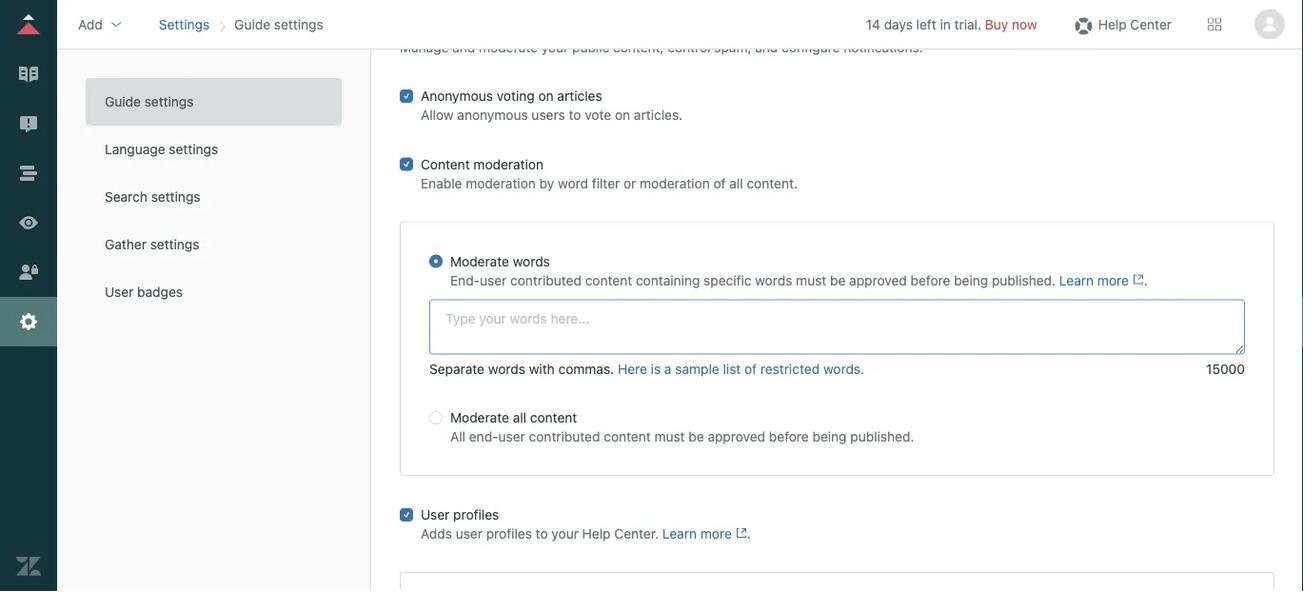 Task type: describe. For each thing, give the bounding box(es) containing it.
help center button
[[1066, 10, 1178, 39]]

containing
[[636, 272, 700, 288]]

all inside the 'content moderation enable moderation by word filter or moderation of all content.'
[[730, 175, 743, 191]]

or
[[624, 175, 636, 191]]

. for end-user contributed content containing specific words must be approved before being published.
[[1144, 272, 1148, 288]]

1 vertical spatial guide settings
[[105, 94, 194, 109]]

notifications.
[[844, 39, 923, 55]]

14
[[866, 16, 881, 32]]

content.
[[747, 175, 798, 191]]

gather settings
[[105, 237, 199, 252]]

contributed inside moderate all content all end-user contributed content must be approved before being published.
[[529, 429, 600, 444]]

is
[[651, 361, 661, 377]]

guide settings inside navigation
[[234, 16, 323, 32]]

vote
[[585, 107, 611, 123]]

language
[[105, 141, 165, 157]]

words.
[[824, 361, 865, 377]]

restricted
[[761, 361, 820, 377]]

. for adds user profiles to your help center.
[[747, 526, 751, 542]]

navigation containing settings
[[155, 10, 327, 39]]

arrange content image
[[16, 161, 41, 186]]

0 vertical spatial your
[[542, 39, 569, 55]]

content moderation enable moderation by word filter or moderation of all content.
[[421, 156, 798, 191]]

commas.
[[558, 361, 614, 377]]

be inside moderate all content all end-user contributed content must be approved before being published.
[[689, 429, 704, 444]]

moderation up by
[[474, 156, 544, 172]]

zendesk products image
[[1208, 18, 1222, 31]]

gather settings link
[[86, 221, 342, 268]]

allow
[[421, 107, 454, 123]]

here
[[618, 361, 647, 377]]

filter
[[592, 175, 620, 191]]

0 vertical spatial profiles
[[453, 507, 499, 523]]

manage and moderate your public content, control spam, and configure notifications.
[[400, 39, 923, 55]]

help center
[[1098, 16, 1172, 32]]

learn more for adds user profiles to your help center.
[[663, 526, 732, 542]]

settings for search settings link
[[151, 189, 200, 205]]

settings
[[159, 16, 210, 32]]

moderate all content all end-user contributed content must be approved before being published.
[[450, 410, 914, 444]]

help inside button
[[1098, 16, 1127, 32]]

manage articles image
[[16, 62, 41, 87]]

approved inside moderate all content all end-user contributed content must be approved before being published.
[[708, 429, 766, 444]]

content
[[421, 156, 470, 172]]

1 vertical spatial guide
[[105, 94, 141, 109]]

Type your words here... text field
[[429, 300, 1245, 355]]

trial.
[[955, 16, 982, 32]]

0 vertical spatial on
[[538, 88, 554, 104]]

to inside anonymous voting on articles allow anonymous users to vote on articles.
[[569, 107, 581, 123]]

by
[[539, 175, 554, 191]]

1 vertical spatial your
[[552, 526, 579, 542]]

2 and from the left
[[755, 39, 778, 55]]

center.
[[614, 526, 659, 542]]

users
[[532, 107, 565, 123]]

guide settings link
[[86, 78, 342, 126]]

moderate for moderate words
[[450, 253, 509, 269]]

learn more link for adds user profiles to your help center.
[[663, 526, 747, 542]]

moderate for moderate all content all end-user contributed content must be approved before being published.
[[450, 410, 509, 425]]

2 vertical spatial content
[[604, 429, 651, 444]]

adds user profiles to your help center.
[[421, 526, 663, 542]]

guide inside navigation
[[234, 16, 270, 32]]

now
[[1012, 16, 1038, 32]]

specific
[[704, 272, 752, 288]]

customize design image
[[16, 210, 41, 235]]

all inside moderate all content all end-user contributed content must be approved before being published.
[[513, 410, 527, 425]]

anonymous voting on articles allow anonymous users to vote on articles.
[[421, 88, 683, 123]]

1 horizontal spatial before
[[911, 272, 951, 288]]

anonymous
[[457, 107, 528, 123]]

user badges link
[[86, 268, 342, 316]]

here is a sample list of restricted words. link
[[618, 359, 865, 379]]

a
[[664, 361, 672, 377]]

must inside moderate all content all end-user contributed content must be approved before being published.
[[655, 429, 685, 444]]

0 vertical spatial content
[[585, 272, 632, 288]]

learn for end-user contributed content containing specific words must be approved before being published.
[[1060, 272, 1094, 288]]

1 horizontal spatial be
[[830, 272, 846, 288]]

settings link
[[159, 16, 210, 32]]

settings image
[[16, 309, 41, 334]]

buy
[[985, 16, 1009, 32]]

end-user contributed content containing specific words must be approved before being published.
[[450, 272, 1060, 288]]

14 days left in trial. buy now
[[866, 16, 1038, 32]]



Task type: locate. For each thing, give the bounding box(es) containing it.
guide up language
[[105, 94, 141, 109]]

adds
[[421, 526, 452, 542]]

0 horizontal spatial before
[[769, 429, 809, 444]]

with
[[529, 361, 555, 377]]

user down moderate words
[[480, 272, 507, 288]]

0 vertical spatial guide
[[234, 16, 270, 32]]

and right manage
[[452, 39, 475, 55]]

moderation
[[474, 156, 544, 172], [466, 175, 536, 191], [640, 175, 710, 191]]

anonymous
[[421, 88, 493, 104]]

and right spam,
[[755, 39, 778, 55]]

1 horizontal spatial learn more link
[[1060, 272, 1144, 288]]

guide settings
[[234, 16, 323, 32], [105, 94, 194, 109]]

language settings link
[[86, 126, 342, 173]]

of right list
[[745, 361, 757, 377]]

guide settings up language settings
[[105, 94, 194, 109]]

separate words with commas. here is a sample list of restricted words.
[[429, 361, 865, 377]]

0 vertical spatial learn more
[[1060, 272, 1129, 288]]

settings inside navigation
[[274, 16, 323, 32]]

add button
[[72, 10, 129, 39]]

navigation
[[155, 10, 327, 39]]

on
[[538, 88, 554, 104], [615, 107, 630, 123]]

guide
[[234, 16, 270, 32], [105, 94, 141, 109]]

before
[[911, 272, 951, 288], [769, 429, 809, 444]]

1 vertical spatial contributed
[[529, 429, 600, 444]]

gather
[[105, 237, 147, 252]]

words
[[513, 253, 550, 269], [755, 272, 793, 288], [488, 361, 526, 377]]

all
[[730, 175, 743, 191], [513, 410, 527, 425]]

15000
[[1206, 361, 1245, 377]]

word
[[558, 175, 588, 191]]

1 vertical spatial be
[[689, 429, 704, 444]]

help left center
[[1098, 16, 1127, 32]]

1 vertical spatial to
[[536, 526, 548, 542]]

of inside the 'content moderation enable moderation by word filter or moderation of all content.'
[[714, 175, 726, 191]]

0 vertical spatial user
[[480, 272, 507, 288]]

0 vertical spatial all
[[730, 175, 743, 191]]

must down a
[[655, 429, 685, 444]]

1 vertical spatial approved
[[708, 429, 766, 444]]

and
[[452, 39, 475, 55], [755, 39, 778, 55]]

badges
[[137, 284, 183, 300]]

user permissions image
[[16, 260, 41, 285]]

2 vertical spatial words
[[488, 361, 526, 377]]

1 horizontal spatial all
[[730, 175, 743, 191]]

1 horizontal spatial learn more
[[1060, 272, 1129, 288]]

1 vertical spatial profiles
[[486, 526, 532, 542]]

be
[[830, 272, 846, 288], [689, 429, 704, 444]]

1 horizontal spatial to
[[569, 107, 581, 123]]

0 vertical spatial before
[[911, 272, 951, 288]]

0 horizontal spatial of
[[714, 175, 726, 191]]

0 horizontal spatial to
[[536, 526, 548, 542]]

0 vertical spatial moderate
[[450, 253, 509, 269]]

guide settings right the settings
[[234, 16, 323, 32]]

1 vertical spatial user
[[499, 429, 525, 444]]

user up adds
[[421, 507, 450, 523]]

user for words
[[480, 272, 507, 288]]

contributed
[[510, 272, 582, 288], [529, 429, 600, 444]]

sample
[[675, 361, 720, 377]]

2 vertical spatial user
[[456, 526, 483, 542]]

0 vertical spatial approved
[[849, 272, 907, 288]]

1 vertical spatial published.
[[851, 429, 914, 444]]

learn more
[[1060, 272, 1129, 288], [663, 526, 732, 542]]

0 horizontal spatial learn more
[[663, 526, 732, 542]]

to down the articles
[[569, 107, 581, 123]]

1 vertical spatial learn
[[663, 526, 697, 542]]

0 vertical spatial being
[[954, 272, 988, 288]]

published.
[[992, 272, 1056, 288], [851, 429, 914, 444]]

content left containing
[[585, 272, 632, 288]]

0 horizontal spatial approved
[[708, 429, 766, 444]]

0 vertical spatial .
[[1144, 272, 1148, 288]]

being
[[954, 272, 988, 288], [813, 429, 847, 444]]

moderate
[[479, 39, 538, 55]]

1 horizontal spatial learn
[[1060, 272, 1094, 288]]

learn
[[1060, 272, 1094, 288], [663, 526, 697, 542]]

1 horizontal spatial more
[[1098, 272, 1129, 288]]

user down "user profiles"
[[456, 526, 483, 542]]

user for user badges
[[105, 284, 134, 300]]

be down sample
[[689, 429, 704, 444]]

1 horizontal spatial user
[[421, 507, 450, 523]]

approved
[[849, 272, 907, 288], [708, 429, 766, 444]]

0 horizontal spatial and
[[452, 39, 475, 55]]

moderate words
[[450, 253, 550, 269]]

moderate inside moderate all content all end-user contributed content must be approved before being published.
[[450, 410, 509, 425]]

moderation left by
[[466, 175, 536, 191]]

more for adds user profiles to your help center.
[[701, 526, 732, 542]]

being inside moderate all content all end-user contributed content must be approved before being published.
[[813, 429, 847, 444]]

of for restricted
[[745, 361, 757, 377]]

public
[[572, 39, 610, 55]]

words down by
[[513, 253, 550, 269]]

your left public
[[542, 39, 569, 55]]

0 vertical spatial be
[[830, 272, 846, 288]]

days
[[884, 16, 913, 32]]

search settings
[[105, 189, 200, 205]]

1 horizontal spatial of
[[745, 361, 757, 377]]

1 horizontal spatial being
[[954, 272, 988, 288]]

user profiles
[[421, 507, 499, 523]]

approved up type your words here... 'text field'
[[849, 272, 907, 288]]

user
[[105, 284, 134, 300], [421, 507, 450, 523]]

more for end-user contributed content containing specific words must be approved before being published.
[[1098, 272, 1129, 288]]

settings
[[274, 16, 323, 32], [144, 94, 194, 109], [169, 141, 218, 157], [151, 189, 200, 205], [150, 237, 199, 252]]

configure
[[782, 39, 840, 55]]

search settings link
[[86, 173, 342, 221]]

your
[[542, 39, 569, 55], [552, 526, 579, 542]]

0 horizontal spatial .
[[747, 526, 751, 542]]

content,
[[613, 39, 664, 55]]

learn for adds user profiles to your help center.
[[663, 526, 697, 542]]

before inside moderate all content all end-user contributed content must be approved before being published.
[[769, 429, 809, 444]]

content
[[585, 272, 632, 288], [530, 410, 577, 425], [604, 429, 651, 444]]

must
[[796, 272, 827, 288], [655, 429, 685, 444]]

user badges
[[105, 284, 183, 300]]

learn more link
[[1060, 272, 1144, 288], [663, 526, 747, 542]]

2 moderate from the top
[[450, 410, 509, 425]]

0 horizontal spatial all
[[513, 410, 527, 425]]

user for user profiles
[[421, 507, 450, 523]]

1 moderate from the top
[[450, 253, 509, 269]]

0 vertical spatial learn more link
[[1060, 272, 1144, 288]]

user right all
[[499, 429, 525, 444]]

0 vertical spatial of
[[714, 175, 726, 191]]

user left badges
[[105, 284, 134, 300]]

learn more for end-user contributed content containing specific words must be approved before being published.
[[1060, 272, 1129, 288]]

1 vertical spatial moderate
[[450, 410, 509, 425]]

add
[[78, 16, 103, 32]]

separate
[[429, 361, 485, 377]]

words right specific
[[755, 272, 793, 288]]

to left center. at bottom
[[536, 526, 548, 542]]

search
[[105, 189, 148, 205]]

1 and from the left
[[452, 39, 475, 55]]

1 horizontal spatial must
[[796, 272, 827, 288]]

0 horizontal spatial user
[[105, 284, 134, 300]]

all
[[450, 429, 466, 444]]

your left center. at bottom
[[552, 526, 579, 542]]

must up type your words here... 'text field'
[[796, 272, 827, 288]]

words for moderate words
[[513, 253, 550, 269]]

0 vertical spatial learn
[[1060, 272, 1094, 288]]

0 horizontal spatial on
[[538, 88, 554, 104]]

1 vertical spatial .
[[747, 526, 751, 542]]

0 horizontal spatial guide
[[105, 94, 141, 109]]

moderation right or
[[640, 175, 710, 191]]

content down with
[[530, 410, 577, 425]]

published. inside moderate all content all end-user contributed content must be approved before being published.
[[851, 429, 914, 444]]

1 horizontal spatial approved
[[849, 272, 907, 288]]

0 horizontal spatial must
[[655, 429, 685, 444]]

1 horizontal spatial guide settings
[[234, 16, 323, 32]]

0 vertical spatial words
[[513, 253, 550, 269]]

1 horizontal spatial help
[[1098, 16, 1127, 32]]

language settings
[[105, 141, 218, 157]]

profiles up adds user profiles to your help center.
[[453, 507, 499, 523]]

learn more link for end-user contributed content containing specific words must be approved before being published.
[[1060, 272, 1144, 288]]

0 horizontal spatial guide settings
[[105, 94, 194, 109]]

1 vertical spatial on
[[615, 107, 630, 123]]

user
[[480, 272, 507, 288], [499, 429, 525, 444], [456, 526, 483, 542]]

list
[[723, 361, 741, 377]]

user inside moderate all content all end-user contributed content must be approved before being published.
[[499, 429, 525, 444]]

.
[[1144, 272, 1148, 288], [747, 526, 751, 542]]

spam,
[[714, 39, 752, 55]]

0 horizontal spatial learn
[[663, 526, 697, 542]]

more
[[1098, 272, 1129, 288], [701, 526, 732, 542]]

moderate content image
[[16, 111, 41, 136]]

0 vertical spatial contributed
[[510, 272, 582, 288]]

0 vertical spatial more
[[1098, 272, 1129, 288]]

moderate
[[450, 253, 509, 269], [450, 410, 509, 425]]

1 vertical spatial learn more link
[[663, 526, 747, 542]]

1 vertical spatial all
[[513, 410, 527, 425]]

center
[[1130, 16, 1172, 32]]

content down here
[[604, 429, 651, 444]]

end-
[[450, 272, 480, 288]]

on right the vote
[[615, 107, 630, 123]]

1 vertical spatial help
[[582, 526, 611, 542]]

on up users
[[538, 88, 554, 104]]

zendesk image
[[16, 554, 41, 579]]

guide right settings link at the left top
[[234, 16, 270, 32]]

end-
[[469, 429, 499, 444]]

user for profiles
[[456, 526, 483, 542]]

words for separate words with commas. here is a sample list of restricted words.
[[488, 361, 526, 377]]

1 vertical spatial learn more
[[663, 526, 732, 542]]

of for all
[[714, 175, 726, 191]]

0 horizontal spatial being
[[813, 429, 847, 444]]

profiles
[[453, 507, 499, 523], [486, 526, 532, 542]]

in
[[940, 16, 951, 32]]

1 vertical spatial of
[[745, 361, 757, 377]]

0 horizontal spatial be
[[689, 429, 704, 444]]

control
[[668, 39, 711, 55]]

1 horizontal spatial on
[[615, 107, 630, 123]]

0 vertical spatial published.
[[992, 272, 1056, 288]]

1 vertical spatial user
[[421, 507, 450, 523]]

0 vertical spatial to
[[569, 107, 581, 123]]

of left content.
[[714, 175, 726, 191]]

words left with
[[488, 361, 526, 377]]

1 horizontal spatial and
[[755, 39, 778, 55]]

1 vertical spatial being
[[813, 429, 847, 444]]

0 horizontal spatial more
[[701, 526, 732, 542]]

1 vertical spatial words
[[755, 272, 793, 288]]

help
[[1098, 16, 1127, 32], [582, 526, 611, 542]]

1 horizontal spatial published.
[[992, 272, 1056, 288]]

articles.
[[634, 107, 683, 123]]

0 vertical spatial user
[[105, 284, 134, 300]]

1 horizontal spatial guide
[[234, 16, 270, 32]]

settings for gather settings link in the left of the page
[[150, 237, 199, 252]]

settings for language settings link
[[169, 141, 218, 157]]

settings for guide settings link
[[144, 94, 194, 109]]

0 vertical spatial must
[[796, 272, 827, 288]]

contributed down moderate words
[[510, 272, 582, 288]]

manage
[[400, 39, 449, 55]]

help left center. at bottom
[[582, 526, 611, 542]]

0 vertical spatial help
[[1098, 16, 1127, 32]]

1 vertical spatial content
[[530, 410, 577, 425]]

1 horizontal spatial .
[[1144, 272, 1148, 288]]

be up type your words here... 'text field'
[[830, 272, 846, 288]]

1 vertical spatial before
[[769, 429, 809, 444]]

profiles down "user profiles"
[[486, 526, 532, 542]]

1 vertical spatial more
[[701, 526, 732, 542]]

0 vertical spatial guide settings
[[234, 16, 323, 32]]

enable
[[421, 175, 462, 191]]

left
[[917, 16, 937, 32]]

1 vertical spatial must
[[655, 429, 685, 444]]

voting
[[497, 88, 535, 104]]

0 horizontal spatial learn more link
[[663, 526, 747, 542]]

0 horizontal spatial published.
[[851, 429, 914, 444]]

contributed down commas.
[[529, 429, 600, 444]]

approved down here is a sample list of restricted words. link in the bottom of the page
[[708, 429, 766, 444]]

0 horizontal spatial help
[[582, 526, 611, 542]]

articles
[[557, 88, 602, 104]]



Task type: vqa. For each thing, say whether or not it's contained in the screenshot.
Segment
no



